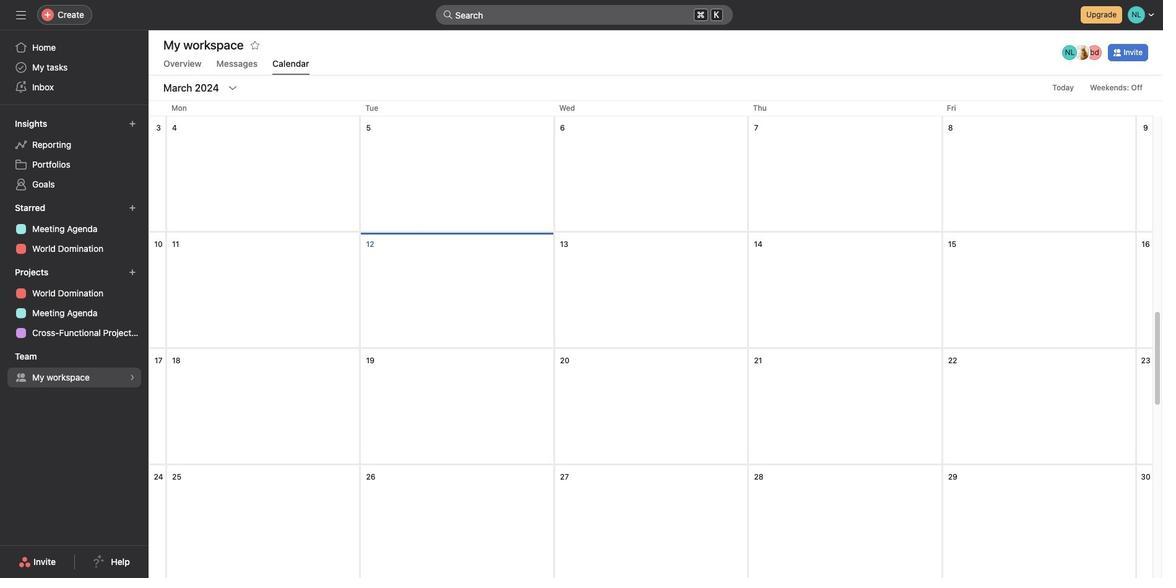 Task type: vqa. For each thing, say whether or not it's contained in the screenshot.
teams element
yes



Task type: describe. For each thing, give the bounding box(es) containing it.
new project or portfolio image
[[129, 269, 136, 276]]

hide sidebar image
[[16, 10, 26, 20]]

new insights image
[[129, 120, 136, 128]]

pick month image
[[228, 83, 238, 93]]

projects element
[[0, 261, 149, 346]]

teams element
[[0, 346, 149, 390]]



Task type: locate. For each thing, give the bounding box(es) containing it.
add items to starred image
[[129, 204, 136, 212]]

prominent image
[[443, 10, 453, 20]]

global element
[[0, 30, 149, 105]]

starred element
[[0, 197, 149, 261]]

None field
[[436, 5, 733, 25]]

see details, my workspace image
[[129, 374, 136, 382]]

add to starred image
[[250, 40, 260, 50]]

insights element
[[0, 113, 149, 197]]

Search tasks, projects, and more text field
[[436, 5, 733, 25]]



